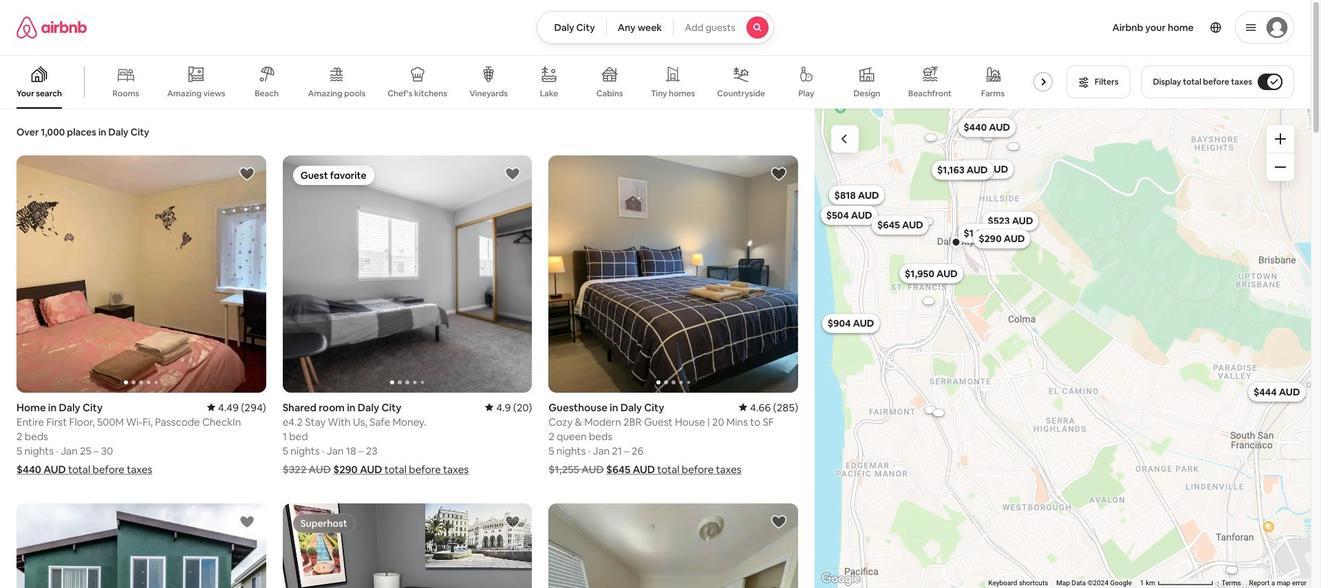 Task type: vqa. For each thing, say whether or not it's contained in the screenshot.
the left 27 BUTTON
no



Task type: locate. For each thing, give the bounding box(es) containing it.
the location you searched image
[[951, 237, 962, 248]]

zoom in image
[[1276, 134, 1287, 145]]

0 vertical spatial add to wishlist: home in daly city image
[[239, 166, 255, 182]]

zoom out image
[[1276, 162, 1287, 173]]

1 add to wishlist: home in daly city image from the top
[[239, 166, 255, 182]]

add to wishlist: home in daly city image
[[239, 166, 255, 182], [239, 514, 255, 530]]

1 vertical spatial add to wishlist: home in daly city image
[[239, 514, 255, 530]]

4.49 out of 5 average rating,  294 reviews image
[[207, 401, 266, 414]]

4.9 out of 5 average rating,  20 reviews image
[[485, 401, 532, 414]]

None search field
[[537, 11, 774, 44]]

group
[[0, 55, 1059, 109], [17, 156, 266, 393], [283, 156, 532, 393], [549, 156, 799, 393], [17, 504, 266, 589], [283, 504, 532, 589], [549, 504, 799, 589]]



Task type: describe. For each thing, give the bounding box(es) containing it.
profile element
[[791, 0, 1295, 55]]

add to wishlist: guesthouse in daly city image
[[771, 166, 788, 182]]

2 add to wishlist: home in daly city image from the top
[[239, 514, 255, 530]]

google image
[[819, 571, 864, 589]]

add to wishlist: room in daly city image
[[505, 514, 521, 530]]

google map
showing 34 stays. region
[[815, 102, 1312, 589]]

add to wishlist: room in south san francisco image
[[771, 514, 788, 530]]

4.66 out of 5 average rating,  285 reviews image
[[739, 401, 799, 414]]

add to wishlist: shared room in daly city image
[[505, 166, 521, 182]]



